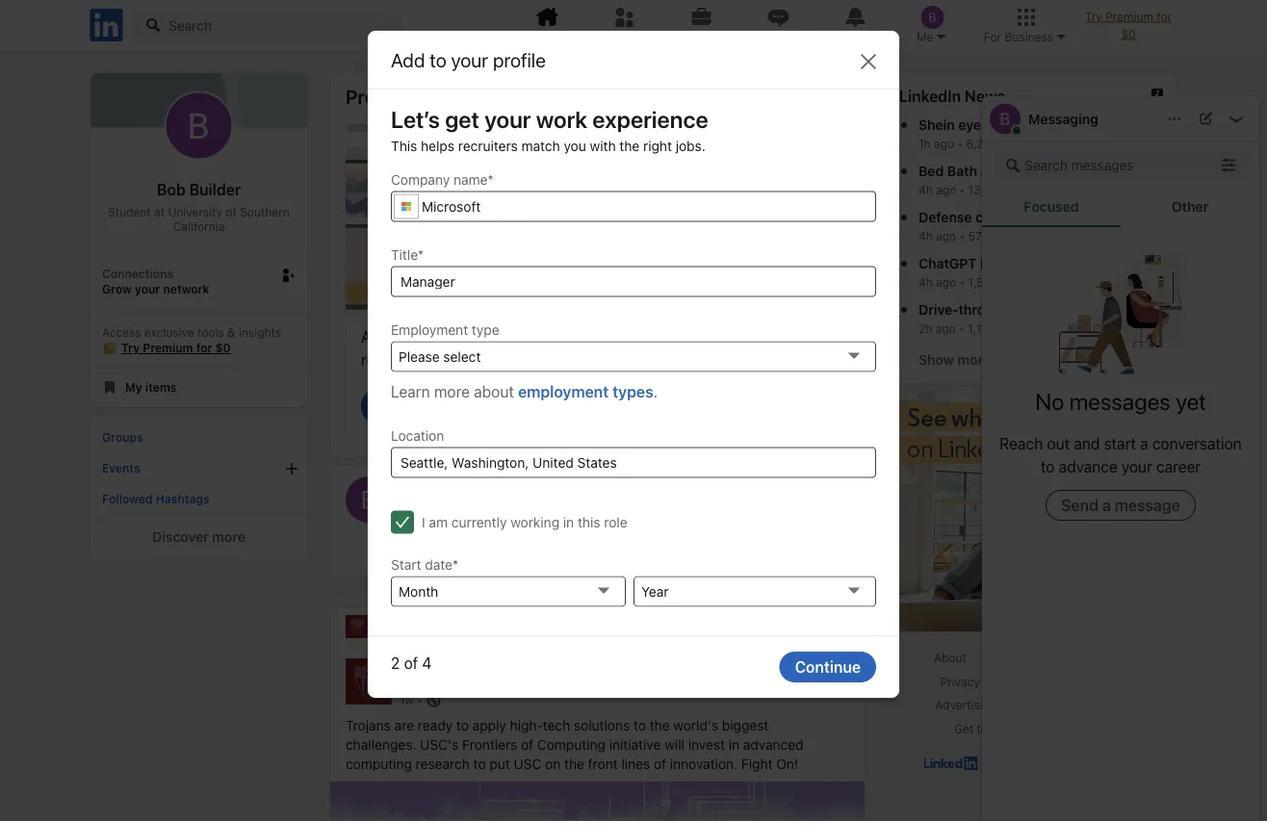 Task type: describe. For each thing, give the bounding box(es) containing it.
defense chipmaking to intel: wsj
[[919, 209, 1137, 225]]

working
[[511, 514, 560, 530]]

ready
[[418, 718, 453, 734]]

ago for bed
[[936, 183, 956, 197]]

front
[[588, 756, 618, 772]]

university of southern california image
[[346, 659, 392, 705]]

learn
[[391, 382, 430, 401]]

location
[[391, 428, 444, 443]]

southern inside main feed element
[[485, 660, 545, 676]]

575
[[968, 230, 989, 243]]

out
[[1047, 435, 1070, 453]]

other
[[1172, 199, 1209, 215]]

connections
[[102, 267, 173, 281]]

am
[[429, 514, 448, 530]]

linkedin inside button
[[998, 722, 1043, 736]]

more for discover
[[212, 529, 245, 545]]

your right show
[[674, 328, 704, 346]]

linkedin corporation © 2023
[[981, 757, 1140, 771]]

start date
[[391, 557, 453, 572]]

show
[[633, 328, 670, 346]]

to inside 'linkedin news' element
[[1054, 209, 1067, 225]]

• for drive-
[[959, 322, 965, 336]]

my items link
[[91, 368, 307, 408]]

in inside add to your profile dialog
[[563, 514, 574, 530]]

access
[[102, 326, 141, 340]]

start for start date
[[391, 557, 421, 572]]

the up will
[[650, 718, 670, 734]]

employment
[[391, 322, 468, 338]]

this
[[391, 138, 417, 154]]

wsj
[[1107, 209, 1137, 225]]

the inside "let's get your work experience this helps recruiters match you with the right jobs."
[[620, 138, 640, 154]]

research
[[416, 756, 470, 772]]

visit profile for bob builder image
[[346, 477, 392, 523]]

4h ago • 1,571 readers
[[919, 276, 1040, 289]]

to right strengths
[[779, 328, 793, 346]]

experience inside "let's get your work experience this helps recruiters match you with the right jobs."
[[593, 106, 708, 133]]

usc's
[[420, 737, 459, 753]]

types
[[613, 382, 653, 401]]

bob builder image
[[990, 104, 1021, 134]]

no messages yet
[[1035, 388, 1206, 415]]

shein eyes $90b ipo: bloomberg
[[919, 117, 1132, 133]]

notifications link
[[817, 0, 894, 50]]

at
[[154, 205, 165, 218]]

solutions
[[574, 718, 630, 734]]

readers for are
[[999, 322, 1040, 336]]

to inside dialog
[[430, 48, 447, 71]]

your inside reach out and start a conversation to advance your career
[[1122, 458, 1153, 476]]

2023
[[1112, 757, 1140, 771]]

home link
[[509, 0, 586, 50]]

4h for bed
[[919, 183, 933, 197]]

13,397
[[968, 183, 1005, 197]]

other button
[[1121, 189, 1260, 227]]

4h ago • 575 readers
[[919, 230, 1034, 243]]

messaging link
[[740, 0, 817, 50]]

to left apply
[[456, 718, 469, 734]]

accessibility
[[982, 651, 1050, 665]]

send
[[1061, 496, 1099, 515]]

discover more
[[152, 529, 245, 545]]

side bar region
[[91, 73, 307, 559]]

ago for defense
[[936, 230, 956, 243]]

tech
[[543, 718, 570, 734]]

california inside student at university of southern california
[[173, 220, 225, 234]]

to left put
[[473, 756, 486, 772]]

with
[[590, 138, 616, 154]]

bed
[[919, 163, 944, 179]]

on
[[545, 756, 561, 772]]

and inside "add your work experience and skills to show your strengths to recruiters."
[[546, 328, 573, 346]]

beyond
[[994, 163, 1043, 179]]

media button
[[370, 527, 456, 573]]

0 vertical spatial messaging
[[749, 29, 808, 43]]

employment types .
[[518, 382, 658, 401]]

get the linkedin app
[[954, 722, 1067, 736]]

of inside university of southern california link
[[469, 660, 482, 676]]

• for bed
[[960, 183, 965, 197]]

• inside main feed element
[[417, 694, 423, 707]]

job
[[492, 85, 520, 108]]

discover more link
[[91, 515, 307, 559]]

• for shein
[[958, 137, 963, 151]]

4
[[422, 654, 432, 673]]

premium inside side bar region
[[143, 342, 193, 355]]

add for add your work experience and skills to show your strengths to recruiters.
[[361, 328, 389, 346]]

employment types link
[[518, 382, 653, 401]]

trojans are ready to apply high-tech solutions to the world's biggest challenges. usc's frontiers of computing initiative will invest in advanced computing research to put usc on the front lines of innovation. fight on!
[[346, 718, 804, 772]]

drive-
[[919, 302, 959, 318]]

1h
[[919, 137, 931, 151]]

1,571
[[968, 276, 996, 289]]

drive-throughs are booming
[[919, 302, 1102, 318]]

a for send a message
[[1103, 496, 1111, 515]]

will
[[665, 737, 685, 753]]

linkedin image
[[87, 5, 126, 45]]

computing
[[346, 756, 412, 772]]

Location text field
[[391, 447, 876, 478]]

ago for chatgpt
[[936, 276, 956, 289]]

reach
[[1000, 435, 1043, 453]]

for inside main feed element
[[419, 85, 444, 108]]

linkedin news
[[899, 87, 1005, 105]]

main feed element
[[323, 73, 872, 821]]

trojans
[[346, 718, 391, 734]]

my items
[[125, 381, 177, 395]]

southern inside student at university of southern california
[[240, 205, 290, 218]]

advertising
[[935, 699, 997, 712]]

add to your profile
[[391, 48, 546, 71]]

to right skills
[[615, 328, 629, 346]]

followed hashtags link
[[102, 488, 299, 512]]

get the linkedin app button
[[954, 722, 1067, 737]]

bob
[[157, 180, 186, 198]]

to inside reach out and start a conversation to advance your career
[[1041, 458, 1055, 476]]

4h ago • 13,397 readers
[[919, 183, 1049, 197]]

university of southern california link
[[400, 659, 819, 693]]

recruiters
[[458, 138, 518, 154]]

.
[[653, 382, 658, 401]]

of inside student at university of southern california
[[226, 205, 237, 218]]

university inside main feed element
[[400, 660, 465, 676]]

your inside "let's get your work experience this helps recruiters match you with the right jobs."
[[484, 106, 531, 133]]

i
[[422, 514, 425, 530]]

eyes
[[958, 117, 989, 133]]

let's get your work experience this helps recruiters match you with the right jobs.
[[391, 106, 708, 154]]

apply
[[472, 718, 506, 734]]

• for defense
[[960, 230, 965, 243]]

of inside add to your profile dialog
[[404, 654, 418, 673]]

ago for drive-
[[936, 322, 956, 336]]

invest
[[688, 737, 725, 753]]

bath
[[947, 163, 977, 179]]

ago for shein
[[934, 137, 954, 151]]

tab list containing focused
[[982, 189, 1260, 228]]

0 vertical spatial try
[[1085, 10, 1102, 23]]

title
[[391, 247, 418, 262]]

on!
[[776, 756, 798, 772]]

exclusive
[[144, 326, 194, 340]]

booming
[[1045, 302, 1102, 318]]

$0 inside 'try premium for $0'
[[1121, 27, 1136, 40]]

no
[[1035, 388, 1064, 415]]



Task type: vqa. For each thing, say whether or not it's contained in the screenshot.
Claire Pajot image
no



Task type: locate. For each thing, give the bounding box(es) containing it.
1 horizontal spatial $0
[[1121, 27, 1136, 40]]

1 vertical spatial for
[[419, 85, 444, 108]]

2 vertical spatial for
[[196, 342, 212, 355]]

0 vertical spatial and
[[546, 328, 573, 346]]

1 horizontal spatial more
[[434, 382, 470, 401]]

events element
[[91, 454, 307, 485]]

experience up right at right top
[[593, 106, 708, 133]]

1 vertical spatial $0
[[215, 342, 231, 355]]

readers for &
[[1008, 183, 1049, 197]]

100m
[[1008, 256, 1044, 272]]

and up advance
[[1074, 435, 1100, 453]]

access exclusive tools & insights
[[102, 326, 281, 340]]

1 horizontal spatial for
[[419, 85, 444, 108]]

• for chatgpt
[[960, 276, 965, 289]]

• right 1w
[[417, 694, 423, 707]]

0 vertical spatial southern
[[240, 205, 290, 218]]

grow
[[102, 283, 132, 296]]

1 linkedin news element from the top
[[888, 73, 1177, 821]]

0 horizontal spatial try premium for $0
[[121, 342, 231, 355]]

messaging
[[749, 29, 808, 43], [1028, 111, 1099, 127]]

company
[[391, 171, 450, 187]]

my inside "my network" link
[[592, 29, 608, 43]]

put
[[490, 756, 510, 772]]

you
[[564, 138, 586, 154]]

linkedin image
[[87, 5, 126, 45], [924, 757, 978, 771], [924, 757, 978, 771]]

4h down defense
[[919, 230, 933, 243]]

ipo:
[[1031, 117, 1058, 133]]

career
[[1157, 458, 1201, 476]]

ago down defense
[[936, 230, 956, 243]]

0 horizontal spatial work
[[428, 328, 462, 346]]

send a message button
[[1046, 490, 1196, 521]]

add inside dialog
[[391, 48, 425, 71]]

items
[[145, 381, 177, 395]]

events
[[102, 462, 140, 475]]

$90b
[[992, 117, 1027, 133]]

in down the biggest
[[729, 737, 740, 753]]

update profile
[[380, 397, 484, 416]]

experience inside "add your work experience and skills to show your strengths to recruiters."
[[466, 328, 542, 346]]

$0 inside side bar region
[[215, 342, 231, 355]]

more down followed hashtags link
[[212, 529, 245, 545]]

1 horizontal spatial profile
[[493, 48, 546, 71]]

1 vertical spatial my
[[125, 381, 142, 395]]

and inside reach out and start a conversation to advance your career
[[1074, 435, 1100, 453]]

2 vertical spatial linkedin
[[981, 757, 1027, 771]]

2 of 4
[[391, 654, 432, 673]]

• left the 575
[[960, 230, 965, 243]]

profile down home on the top left of page
[[493, 48, 546, 71]]

readers down the chipmaking
[[992, 230, 1034, 243]]

0 horizontal spatial $0
[[215, 342, 231, 355]]

my for my items
[[125, 381, 142, 395]]

focused button
[[982, 189, 1121, 227]]

to up prepare for your job search
[[430, 48, 447, 71]]

0 vertical spatial profile
[[493, 48, 546, 71]]

my for my network
[[592, 29, 608, 43]]

your down start
[[1122, 458, 1153, 476]]

1 vertical spatial southern
[[485, 660, 545, 676]]

conversation
[[1153, 435, 1242, 453]]

profile inside dialog
[[493, 48, 546, 71]]

for inside side bar region
[[196, 342, 212, 355]]

more for learn
[[434, 382, 470, 401]]

of right 4
[[469, 660, 482, 676]]

add to your profile dialog
[[368, 31, 899, 821]]

0 vertical spatial are
[[1021, 302, 1041, 318]]

your up prepare for your job search
[[451, 48, 488, 71]]

a inside button
[[1103, 496, 1111, 515]]

i am currently working in this role
[[422, 514, 627, 530]]

& up 13,397
[[981, 163, 991, 179]]

1 vertical spatial work
[[428, 328, 462, 346]]

Search messages text field
[[994, 150, 1248, 181]]

& inside side bar region
[[227, 326, 236, 340]]

0 horizontal spatial profile
[[437, 397, 484, 416]]

of up usc
[[521, 737, 534, 753]]

1,120
[[968, 322, 996, 336]]

add for add to your profile
[[391, 48, 425, 71]]

linkedin for news
[[899, 87, 961, 105]]

tools
[[197, 326, 224, 340]]

my network link
[[586, 0, 663, 50]]

my inside my items link
[[125, 381, 142, 395]]

open article: a new frontier: why usc is investing $1 billion into advancing computing research by today.usc.edu image
[[330, 782, 865, 821]]

tab list
[[982, 189, 1260, 228]]

0 vertical spatial experience
[[593, 106, 708, 133]]

work left type
[[428, 328, 462, 346]]

1 horizontal spatial university
[[400, 660, 465, 676]]

university of southern california
[[400, 660, 611, 676]]

try
[[1085, 10, 1102, 23], [121, 342, 140, 355]]

1 vertical spatial and
[[1074, 435, 1100, 453]]

ago
[[934, 137, 954, 151], [936, 183, 956, 197], [936, 230, 956, 243], [936, 276, 956, 289], [936, 322, 956, 336]]

more right the learn
[[434, 382, 470, 401]]

1 horizontal spatial my
[[592, 29, 608, 43]]

company name
[[391, 171, 488, 187]]

to left intel: at the top of page
[[1054, 209, 1067, 225]]

2 4h from the top
[[919, 230, 933, 243]]

usc
[[514, 756, 542, 772]]

a left post
[[452, 492, 459, 507]]

university
[[168, 205, 222, 218], [400, 660, 465, 676]]

0 horizontal spatial and
[[546, 328, 573, 346]]

0 vertical spatial try premium for $0
[[1085, 10, 1172, 40]]

try premium for $0 link
[[1080, 0, 1177, 50]]

4h
[[919, 183, 933, 197], [919, 230, 933, 243], [919, 276, 933, 289]]

& right tools
[[227, 326, 236, 340]]

media
[[409, 542, 448, 558]]

1 horizontal spatial a
[[1103, 496, 1111, 515]]

chatgpt hits 100m weekly users
[[919, 256, 1132, 272]]

advance
[[1059, 458, 1118, 476]]

0 vertical spatial university
[[168, 205, 222, 218]]

• left 6,222
[[958, 137, 963, 151]]

post
[[463, 492, 492, 507]]

work inside "add your work experience and skills to show your strengths to recruiters."
[[428, 328, 462, 346]]

university up 1w •
[[400, 660, 465, 676]]

linkedin down get the linkedin app button at the right bottom of the page
[[981, 757, 1027, 771]]

your
[[451, 48, 488, 71], [448, 85, 488, 108], [484, 106, 531, 133], [135, 283, 160, 296], [393, 328, 424, 346], [674, 328, 704, 346], [1122, 458, 1153, 476]]

a right the send
[[1103, 496, 1111, 515]]

0 horizontal spatial a
[[452, 492, 459, 507]]

of down will
[[654, 756, 666, 772]]

1 horizontal spatial experience
[[593, 106, 708, 133]]

linkedin
[[899, 87, 961, 105], [998, 722, 1043, 736], [981, 757, 1027, 771]]

1 vertical spatial california
[[548, 660, 611, 676]]

0 horizontal spatial in
[[563, 514, 574, 530]]

about
[[474, 382, 514, 401]]

university down the bob builder
[[168, 205, 222, 218]]

4h for chatgpt
[[919, 276, 933, 289]]

0 vertical spatial start
[[416, 492, 448, 507]]

continue
[[795, 658, 861, 676]]

start inside add to your profile dialog
[[391, 557, 421, 572]]

network
[[163, 283, 209, 296]]

1 horizontal spatial california
[[548, 660, 611, 676]]

0 horizontal spatial premium
[[143, 342, 193, 355]]

0 horizontal spatial university
[[168, 205, 222, 218]]

1h ago • 6,222 readers
[[919, 137, 1042, 151]]

•
[[958, 137, 963, 151], [960, 183, 965, 197], [960, 230, 965, 243], [960, 276, 965, 289], [959, 322, 965, 336], [417, 694, 423, 707]]

profile
[[493, 48, 546, 71], [437, 397, 484, 416]]

your up 'recruiters.'
[[393, 328, 424, 346]]

start a post
[[416, 492, 492, 507]]

try premium for $0 inside side bar region
[[121, 342, 231, 355]]

advertising link
[[935, 698, 997, 714]]

1w •
[[400, 694, 426, 707]]

linkedin footer content element
[[888, 647, 1177, 772]]

a inside reach out and start a conversation to advance your career
[[1140, 435, 1149, 453]]

1 horizontal spatial try
[[1085, 10, 1102, 23]]

get
[[445, 106, 479, 133]]

the down computing
[[564, 756, 584, 772]]

readers for $90b
[[1001, 137, 1042, 151]]

weekly
[[1047, 256, 1092, 272]]

a right start
[[1140, 435, 1149, 453]]

learn more about
[[391, 382, 514, 401]]

start
[[1104, 435, 1136, 453]]

4h for defense
[[919, 230, 933, 243]]

1 vertical spatial 4h
[[919, 230, 933, 243]]

hits
[[980, 256, 1004, 272]]

groups
[[102, 431, 143, 445]]

readers down bed bath & beyond ceo resigns
[[1008, 183, 1049, 197]]

the inside button
[[977, 722, 995, 736]]

linkedin left app
[[998, 722, 1043, 736]]

add inside "add your work experience and skills to show your strengths to recruiters."
[[361, 328, 389, 346]]

start a post button
[[400, 477, 849, 523]]

add up 'recruiters.'
[[361, 328, 389, 346]]

university inside student at university of southern california
[[168, 205, 222, 218]]

1 vertical spatial in
[[729, 737, 740, 753]]

are left booming
[[1021, 302, 1041, 318]]

hashtags
[[156, 493, 210, 506]]

app
[[1047, 722, 1067, 736]]

readers for 100m
[[999, 276, 1040, 289]]

0 vertical spatial work
[[536, 106, 588, 133]]

4h down bed
[[919, 183, 933, 197]]

1 4h from the top
[[919, 183, 933, 197]]

1 horizontal spatial are
[[1021, 302, 1041, 318]]

1 vertical spatial premium
[[143, 342, 193, 355]]

0 horizontal spatial are
[[394, 718, 414, 734]]

0 horizontal spatial experience
[[466, 328, 542, 346]]

2 linkedin news element from the top
[[888, 116, 1177, 343]]

0 vertical spatial 4h
[[919, 183, 933, 197]]

linkedin news element containing shein eyes $90b ipo: bloomberg
[[888, 116, 1177, 343]]

1 vertical spatial are
[[394, 718, 414, 734]]

news
[[965, 87, 1005, 105]]

messaging right jobs
[[749, 29, 808, 43]]

linkedin for corporation
[[981, 757, 1027, 771]]

profile up location
[[437, 397, 484, 416]]

1 horizontal spatial and
[[1074, 435, 1100, 453]]

my left network
[[592, 29, 608, 43]]

my left items
[[125, 381, 142, 395]]

3 4h from the top
[[919, 276, 933, 289]]

1 vertical spatial linkedin
[[998, 722, 1043, 736]]

southern up "high-"
[[485, 660, 545, 676]]

linkedin news element containing linkedin news
[[888, 73, 1177, 821]]

0 vertical spatial for
[[1157, 10, 1172, 23]]

0 vertical spatial linkedin
[[899, 87, 961, 105]]

student
[[108, 205, 151, 218]]

ago right "1h"
[[934, 137, 954, 151]]

helps
[[421, 138, 455, 154]]

are inside trojans are ready to apply high-tech solutions to the world's biggest challenges. usc's frontiers of computing initiative will invest in advanced computing research to put usc on the front lines of innovation. fight on!
[[394, 718, 414, 734]]

innovation.
[[670, 756, 738, 772]]

2 vertical spatial 4h
[[919, 276, 933, 289]]

start inside 'button'
[[416, 492, 448, 507]]

• down bath
[[960, 183, 965, 197]]

2 horizontal spatial for
[[1157, 10, 1172, 23]]

start for start a post
[[416, 492, 448, 507]]

0 vertical spatial $0
[[1121, 27, 1136, 40]]

1 vertical spatial profile
[[437, 397, 484, 416]]

skills
[[577, 328, 611, 346]]

1 horizontal spatial premium
[[1106, 10, 1154, 23]]

0 vertical spatial california
[[173, 220, 225, 234]]

work up you
[[536, 106, 588, 133]]

continue button
[[780, 652, 876, 683]]

and left skills
[[546, 328, 573, 346]]

jobs link
[[663, 0, 740, 50]]

california up 1w • link
[[548, 660, 611, 676]]

ceo
[[1046, 163, 1074, 179]]

0 horizontal spatial southern
[[240, 205, 290, 218]]

0 vertical spatial my
[[592, 29, 608, 43]]

ago down bed
[[936, 183, 956, 197]]

followed
[[102, 493, 153, 506]]

your up recruiters on the top
[[484, 106, 531, 133]]

try inside side bar region
[[121, 342, 140, 355]]

1 vertical spatial &
[[227, 326, 236, 340]]

Company name text field
[[391, 191, 876, 222]]

1 vertical spatial try
[[121, 342, 140, 355]]

try premium for $0 inside try premium for $0 link
[[1085, 10, 1172, 40]]

biggest
[[722, 718, 769, 734]]

high-
[[510, 718, 543, 734]]

0 vertical spatial premium
[[1106, 10, 1154, 23]]

southern down builder at the left top
[[240, 205, 290, 218]]

1 horizontal spatial messaging
[[1028, 111, 1099, 127]]

photo of bob builder image
[[164, 91, 234, 160]]

readers down shein eyes $90b ipo: bloomberg
[[1001, 137, 1042, 151]]

1 vertical spatial experience
[[466, 328, 542, 346]]

are down 1w
[[394, 718, 414, 734]]

discover
[[152, 529, 209, 545]]

0 horizontal spatial messaging
[[749, 29, 808, 43]]

0 vertical spatial add
[[391, 48, 425, 71]]

1 vertical spatial messaging
[[1028, 111, 1099, 127]]

of
[[226, 205, 237, 218], [404, 654, 418, 673], [469, 660, 482, 676], [521, 737, 534, 753], [654, 756, 666, 772]]

readers for to
[[992, 230, 1034, 243]]

view university of southern california image
[[346, 615, 369, 638]]

bed bath & beyond ceo resigns
[[919, 163, 1125, 179]]

linkedin news element
[[888, 73, 1177, 821], [888, 116, 1177, 343]]

of right 2
[[404, 654, 418, 673]]

1 vertical spatial more
[[212, 529, 245, 545]]

start up 'am' at bottom
[[416, 492, 448, 507]]

to
[[430, 48, 447, 71], [1054, 209, 1067, 225], [615, 328, 629, 346], [779, 328, 793, 346], [1041, 458, 1055, 476], [456, 718, 469, 734], [634, 718, 646, 734], [473, 756, 486, 772]]

1 vertical spatial start
[[391, 557, 421, 572]]

premium
[[1106, 10, 1154, 23], [143, 342, 193, 355]]

0 horizontal spatial try
[[121, 342, 140, 355]]

to down out
[[1041, 458, 1055, 476]]

1 horizontal spatial &
[[981, 163, 991, 179]]

0 vertical spatial more
[[434, 382, 470, 401]]

0 horizontal spatial for
[[196, 342, 212, 355]]

more inside discover more link
[[212, 529, 245, 545]]

0 vertical spatial &
[[981, 163, 991, 179]]

the right "with"
[[620, 138, 640, 154]]

the right get
[[977, 722, 995, 736]]

employment
[[518, 382, 609, 401]]

0 horizontal spatial &
[[227, 326, 236, 340]]

bob builder
[[157, 180, 241, 198]]

messaging up ceo
[[1028, 111, 1099, 127]]

1 horizontal spatial work
[[536, 106, 588, 133]]

a inside 'button'
[[452, 492, 459, 507]]

ago down the chatgpt
[[936, 276, 956, 289]]

readers down 'chatgpt hits 100m weekly users'
[[999, 276, 1040, 289]]

readers down drive-throughs are booming
[[999, 322, 1040, 336]]

california inside university of southern california link
[[548, 660, 611, 676]]

1 vertical spatial try premium for $0
[[121, 342, 231, 355]]

0 horizontal spatial my
[[125, 381, 142, 395]]

readers
[[1001, 137, 1042, 151], [1008, 183, 1049, 197], [992, 230, 1034, 243], [999, 276, 1040, 289], [999, 322, 1040, 336]]

for inside try premium for $0 link
[[1157, 10, 1172, 23]]

1 horizontal spatial try premium for $0
[[1085, 10, 1172, 40]]

to up initiative
[[634, 718, 646, 734]]

0 horizontal spatial more
[[212, 529, 245, 545]]

your inside connections grow your network
[[135, 283, 160, 296]]

more inside add to your profile dialog
[[434, 382, 470, 401]]

about link
[[934, 651, 967, 666]]

0 horizontal spatial add
[[361, 328, 389, 346]]

in left this
[[563, 514, 574, 530]]

start left date
[[391, 557, 421, 572]]

grow your network by adding connections. image
[[280, 268, 296, 283]]

a for start a post
[[452, 492, 459, 507]]

groups link
[[102, 427, 299, 450]]

profile inside button
[[437, 397, 484, 416]]

experience up about
[[466, 328, 542, 346]]

ago right 2h at the top right of page
[[936, 322, 956, 336]]

are
[[1021, 302, 1041, 318], [394, 718, 414, 734]]

focused
[[1024, 199, 1079, 215]]

2 horizontal spatial a
[[1140, 435, 1149, 453]]

premium inside 'try premium for $0'
[[1106, 10, 1154, 23]]

student at university of southern california
[[108, 205, 290, 234]]

0 horizontal spatial california
[[173, 220, 225, 234]]

• left 1,571
[[960, 276, 965, 289]]

1 vertical spatial university
[[400, 660, 465, 676]]

0 vertical spatial in
[[563, 514, 574, 530]]

1 vertical spatial add
[[361, 328, 389, 346]]

and
[[546, 328, 573, 346], [1074, 435, 1100, 453]]

1 horizontal spatial add
[[391, 48, 425, 71]]

your down add to your profile
[[448, 85, 488, 108]]

your down "connections"
[[135, 283, 160, 296]]

california down the bob builder
[[173, 220, 225, 234]]

1 horizontal spatial southern
[[485, 660, 545, 676]]

1 horizontal spatial in
[[729, 737, 740, 753]]

for
[[1157, 10, 1172, 23], [419, 85, 444, 108], [196, 342, 212, 355]]

linkedin up shein
[[899, 87, 961, 105]]

• left 1,120
[[959, 322, 965, 336]]

of down builder at the left top
[[226, 205, 237, 218]]

add up prepare
[[391, 48, 425, 71]]

in inside trojans are ready to apply high-tech solutions to the world's biggest challenges. usc's frontiers of computing initiative will invest in advanced computing research to put usc on the front lines of innovation. fight on!
[[729, 737, 740, 753]]

work inside "let's get your work experience this helps recruiters match you with the right jobs."
[[536, 106, 588, 133]]

4h down the chatgpt
[[919, 276, 933, 289]]

Title text field
[[391, 266, 876, 297]]



